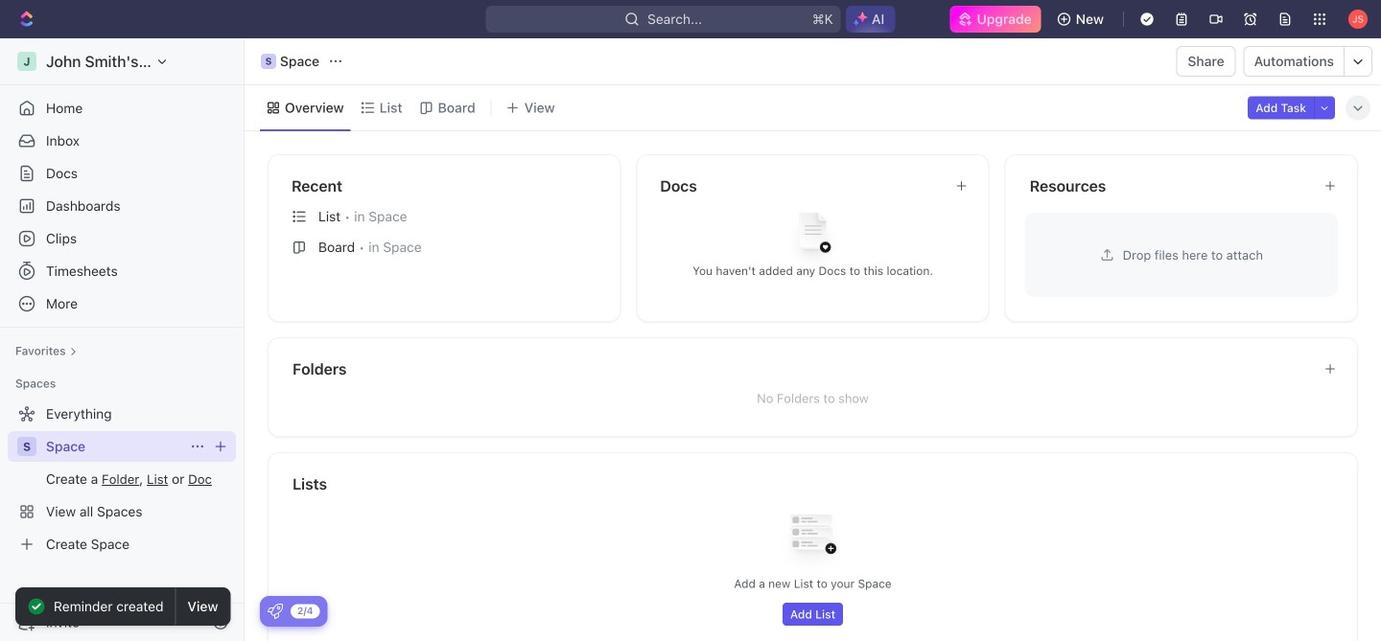 Task type: describe. For each thing, give the bounding box(es) containing it.
sidebar navigation
[[0, 38, 249, 642]]

onboarding checklist button image
[[268, 605, 283, 620]]

space, , element inside tree
[[17, 438, 36, 457]]

0 vertical spatial space, , element
[[261, 54, 276, 69]]

john smith's workspace, , element
[[17, 52, 36, 71]]

no lists icon. image
[[775, 500, 852, 577]]



Task type: locate. For each thing, give the bounding box(es) containing it.
no most used docs image
[[775, 198, 852, 275]]

onboarding checklist button element
[[268, 605, 283, 620]]

1 horizontal spatial space, , element
[[261, 54, 276, 69]]

0 horizontal spatial space, , element
[[17, 438, 36, 457]]

tree
[[8, 399, 236, 560]]

space, , element
[[261, 54, 276, 69], [17, 438, 36, 457]]

tree inside sidebar navigation
[[8, 399, 236, 560]]

1 vertical spatial space, , element
[[17, 438, 36, 457]]



Task type: vqa. For each thing, say whether or not it's contained in the screenshot.
tree
yes



